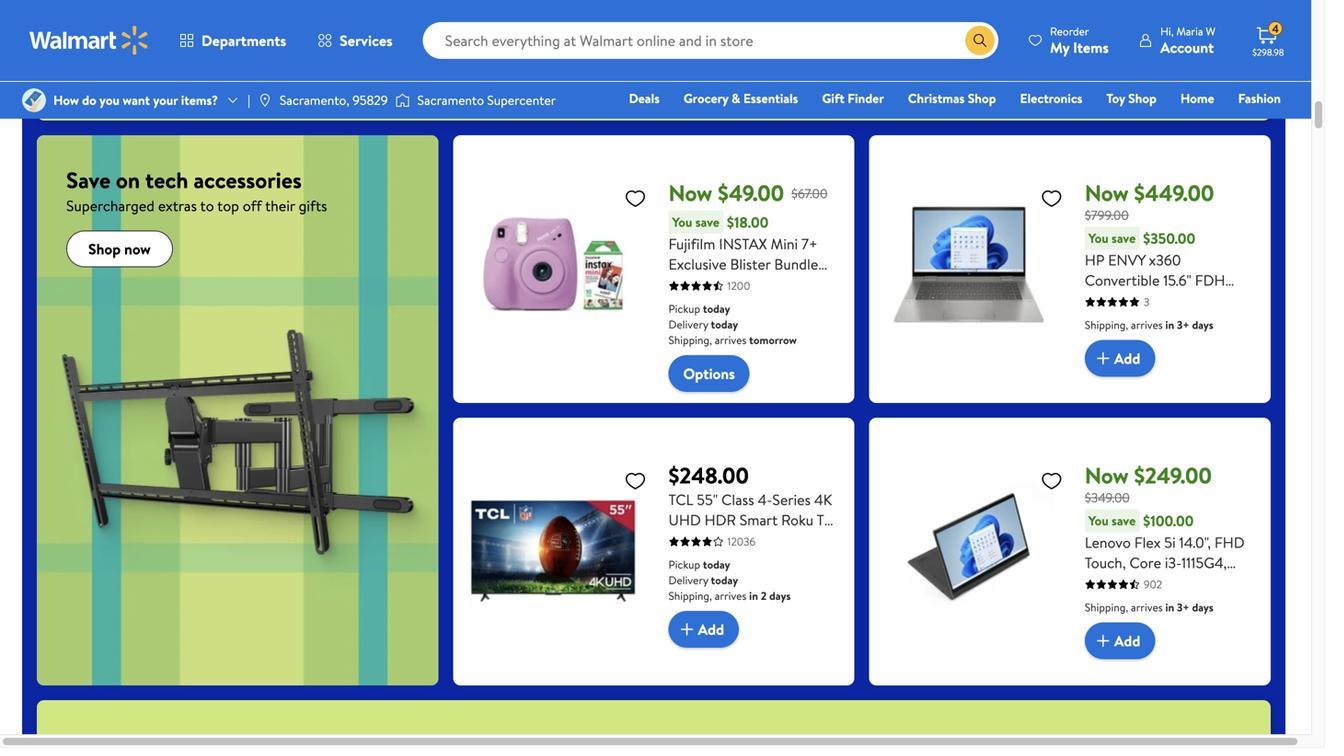 Task type: describe. For each thing, give the bounding box(es) containing it.
today down pack
[[711, 317, 738, 332]]

shipping, down 4gb,
[[1085, 600, 1129, 615]]

$799.00
[[1085, 206, 1129, 224]]

you inside you save $18.00 fujifilm instax mini 7+ exclusive blister bundle with bonus pack of film (10-pack mini film), lavender
[[672, 213, 693, 231]]

extras
[[158, 196, 197, 216]]

home link
[[1173, 88, 1223, 108]]

windows for $449.00
[[1191, 311, 1248, 331]]

 image for how do you want your items?
[[22, 88, 46, 112]]

3+ for now $249.00
[[1177, 600, 1190, 615]]

15-
[[1102, 331, 1120, 351]]

amd
[[1178, 291, 1211, 311]]

save on tech accessories supercharged extras to top off their gifts
[[66, 165, 327, 216]]

electronics
[[1020, 89, 1083, 107]]

registry
[[1069, 115, 1116, 133]]

my
[[1050, 37, 1070, 58]]

pack
[[693, 295, 723, 315]]

Search search field
[[423, 22, 999, 59]]

their
[[265, 196, 295, 216]]

Walmart Site-Wide search field
[[423, 22, 999, 59]]

11,
[[1085, 331, 1098, 351]]

shop now for supercharged extras to top off their gifts
[[88, 239, 151, 259]]

add to favorites list, tcl 55" class 4-series 4k uhd hdr smart roku tv - 55s451 image
[[625, 470, 647, 493]]

$249.00
[[1134, 460, 1212, 491]]

add button down pickup today delivery today shipping, arrives in 2 days
[[669, 611, 739, 648]]

$67.00
[[792, 184, 828, 202]]

grocery
[[684, 89, 729, 107]]

$449.00
[[1134, 178, 1215, 209]]

now for $249.00
[[1085, 460, 1129, 491]]

today down 55s451
[[703, 557, 730, 573]]

today down the bonus
[[703, 301, 730, 317]]

core
[[1130, 553, 1162, 573]]

&
[[732, 89, 741, 107]]

save inside you save $18.00 fujifilm instax mini 7+ exclusive blister bundle with bonus pack of film (10-pack mini film), lavender
[[696, 213, 720, 231]]

search icon image
[[973, 33, 988, 48]]

902
[[1144, 577, 1163, 592]]

items
[[1073, 37, 1109, 58]]

lavender
[[669, 315, 727, 335]]

128gb,
[[1121, 573, 1166, 593]]

14.0",
[[1180, 533, 1211, 553]]

$248.00 tcl 55" class 4-series 4k uhd hdr smart roku tv - 55s451
[[669, 460, 834, 551]]

shipping, down touch
[[1085, 317, 1129, 333]]

christmas shop
[[908, 89, 997, 107]]

12gb,
[[1100, 311, 1136, 331]]

toy shop link
[[1099, 88, 1165, 108]]

gift cards link
[[979, 114, 1054, 134]]

want
[[123, 91, 150, 109]]

save on list-topping finds.
[[562, 28, 746, 51]]

sacramento supercenter
[[417, 91, 556, 109]]

on for list-
[[600, 28, 618, 51]]

envy
[[1108, 250, 1146, 270]]

walmart image
[[29, 26, 149, 55]]

tcl
[[669, 490, 694, 510]]

debit
[[1171, 115, 1203, 133]]

gift finder link
[[814, 88, 893, 108]]

256gb,
[[1140, 311, 1187, 331]]

$18.00
[[727, 212, 769, 233]]

0 vertical spatial mini
[[771, 234, 798, 254]]

(10-
[[669, 295, 693, 315]]

bonus
[[700, 274, 739, 295]]

$248.00
[[669, 460, 749, 491]]

topping
[[648, 28, 704, 51]]

accessories
[[194, 165, 302, 196]]

shop now for save on list-topping finds.
[[623, 74, 685, 94]]

options
[[683, 364, 735, 384]]

5i
[[1165, 533, 1176, 553]]

11
[[1183, 593, 1193, 614]]

0 horizontal spatial mini
[[726, 295, 753, 315]]

ey1077wm
[[1120, 331, 1186, 351]]

gift finder
[[822, 89, 884, 107]]

shop right toy
[[1129, 89, 1157, 107]]

in for now $449.00
[[1166, 317, 1175, 333]]

options link
[[669, 355, 750, 392]]

do
[[82, 91, 96, 109]]

add to favorites list, fujifilm instax mini 7+ exclusive blister bundle with bonus pack of film (10-pack mini film), lavender image
[[625, 187, 647, 210]]

fdh
[[1195, 270, 1226, 291]]

now for $49.00
[[669, 178, 713, 209]]

registry link
[[1061, 114, 1125, 134]]

sacramento, 95829
[[280, 91, 388, 109]]

maria
[[1177, 23, 1204, 39]]

 image for sacramento supercenter
[[395, 91, 410, 110]]

add for now $249.00
[[1115, 631, 1141, 651]]

essentials
[[744, 89, 798, 107]]

top
[[217, 196, 239, 216]]

cards
[[1013, 115, 1045, 133]]

grocery & essentials link
[[676, 88, 807, 108]]

add for now $449.00
[[1115, 348, 1141, 369]]

toy
[[1107, 89, 1126, 107]]

in inside pickup today delivery today shipping, arrives in 2 days
[[749, 588, 758, 604]]

how
[[53, 91, 79, 109]]

windows for $249.00
[[1123, 593, 1180, 614]]

toy shop
[[1107, 89, 1157, 107]]

now for supercharged extras to top off their gifts
[[124, 239, 151, 259]]

12036
[[728, 534, 756, 550]]

shipping, inside pickup today delivery today shipping, arrives in 2 days
[[669, 588, 712, 604]]

pickup for pickup today delivery today shipping, arrives in 2 days
[[669, 557, 701, 573]]

grey,
[[1085, 593, 1119, 614]]

pack
[[742, 274, 772, 295]]

supercenter
[[487, 91, 556, 109]]

4gb,
[[1085, 573, 1118, 593]]

walmart+ link
[[1218, 114, 1290, 134]]

roku
[[782, 510, 814, 530]]

fashion
[[1239, 89, 1281, 107]]

hi, maria w account
[[1161, 23, 1216, 58]]

fhd
[[1215, 533, 1245, 553]]

tv
[[817, 510, 834, 530]]

days for now $249.00
[[1192, 600, 1214, 615]]

|
[[248, 91, 250, 109]]

gifts
[[299, 196, 327, 216]]

shipping, arrives in 3+ days for $249.00
[[1085, 600, 1214, 615]]

departments
[[202, 30, 286, 51]]

0 horizontal spatial add to cart image
[[676, 619, 698, 641]]

gift inside fashion gift cards
[[987, 115, 1010, 133]]



Task type: locate. For each thing, give the bounding box(es) containing it.
laptop,
[[1126, 291, 1174, 311]]

save inside now $249.00 $349.00 you save $100.00 lenovo flex 5i 14.0", fhd touch, core i3-1115g4, 4gb, 128gb, graphite grey, windows 11 s, 82hs00r9us
[[1112, 512, 1136, 530]]

 image for sacramento, 95829
[[258, 93, 272, 108]]

shop
[[623, 74, 655, 94], [968, 89, 997, 107], [1129, 89, 1157, 107], [88, 239, 121, 259]]

windows down fdh
[[1191, 311, 1248, 331]]

1 vertical spatial mini
[[726, 295, 753, 315]]

0 vertical spatial shop now
[[623, 74, 685, 94]]

to
[[200, 196, 214, 216]]

add down grey,
[[1115, 631, 1141, 651]]

arrives
[[1131, 317, 1163, 333], [715, 332, 747, 348], [715, 588, 747, 604], [1131, 600, 1163, 615]]

add button for now $449.00
[[1085, 340, 1156, 377]]

add button for now $249.00
[[1085, 623, 1156, 660]]

arrives down 3 at right top
[[1131, 317, 1163, 333]]

4k
[[815, 490, 832, 510]]

-
[[669, 530, 674, 551]]

3+
[[1177, 317, 1190, 333], [1177, 600, 1190, 615]]

0 horizontal spatial on
[[116, 165, 140, 196]]

windows inside now $249.00 $349.00 you save $100.00 lenovo flex 5i 14.0", fhd touch, core i3-1115g4, 4gb, 128gb, graphite grey, windows 11 s, 82hs00r9us
[[1123, 593, 1180, 614]]

0 vertical spatial shipping, arrives in 3+ days
[[1085, 317, 1214, 333]]

with
[[669, 274, 696, 295]]

save inside now $449.00 $799.00 you save $350.00 hp envy x360 convertible 15.6" fdh touch laptop, amd ryzen 5, 12gb, 256gb, windows 11, 15-ey1077wm
[[1112, 229, 1136, 247]]

fashion link
[[1230, 88, 1290, 108]]

shipping, arrives in 3+ days
[[1085, 317, 1214, 333], [1085, 600, 1214, 615]]

0 horizontal spatial windows
[[1123, 593, 1180, 614]]

fashion gift cards
[[987, 89, 1281, 133]]

now right add to favorites list, hp envy x360 convertible 15.6" fdh touch laptop, amd ryzen 5, 12gb, 256gb, windows 11, 15-ey1077wm image
[[1085, 178, 1129, 209]]

days down graphite
[[1192, 600, 1214, 615]]

sacramento
[[417, 91, 484, 109]]

days for now $449.00
[[1192, 317, 1214, 333]]

0 vertical spatial save
[[562, 28, 596, 51]]

save up lenovo
[[1112, 512, 1136, 530]]

0 vertical spatial pickup
[[669, 301, 701, 317]]

services
[[340, 30, 393, 51]]

add down pickup today delivery today shipping, arrives in 2 days
[[698, 619, 725, 640]]

1115g4,
[[1182, 553, 1227, 573]]

shop now down save on list-topping finds.
[[623, 74, 685, 94]]

0 horizontal spatial now
[[124, 239, 151, 259]]

add to cart image down pickup today delivery today shipping, arrives in 2 days
[[676, 619, 698, 641]]

flex
[[1135, 533, 1161, 553]]

delivery
[[669, 317, 708, 332], [669, 573, 708, 588]]

delivery down (10-
[[669, 317, 708, 332]]

in left "11"
[[1166, 600, 1175, 615]]

today
[[703, 301, 730, 317], [711, 317, 738, 332], [703, 557, 730, 573], [711, 573, 738, 588]]

save for now $249.00
[[1112, 512, 1136, 530]]

1 vertical spatial gift
[[987, 115, 1010, 133]]

0 horizontal spatial shop now button
[[66, 231, 173, 267]]

one
[[1140, 115, 1168, 133]]

in left the 2
[[749, 588, 758, 604]]

3+ left s,
[[1177, 600, 1190, 615]]

55s451
[[678, 530, 724, 551]]

 image right |
[[258, 93, 272, 108]]

uhd
[[669, 510, 701, 530]]

you up fujifilm on the top right of the page
[[672, 213, 693, 231]]

in for now $249.00
[[1166, 600, 1175, 615]]

0 vertical spatial 3+
[[1177, 317, 1190, 333]]

3+ down amd
[[1177, 317, 1190, 333]]

1 horizontal spatial gift
[[987, 115, 1010, 133]]

mini down "1200"
[[726, 295, 753, 315]]

shop now button down save on list-topping finds.
[[608, 69, 700, 99]]

15.6"
[[1164, 270, 1192, 291]]

pickup down with
[[669, 301, 701, 317]]

shop now button down supercharged in the top left of the page
[[66, 231, 173, 267]]

pickup down - on the right bottom
[[669, 557, 701, 573]]

class
[[722, 490, 754, 510]]

shipping, down 55s451
[[669, 588, 712, 604]]

2 pickup from the top
[[669, 557, 701, 573]]

1 horizontal spatial add to cart image
[[1093, 630, 1115, 652]]

now right "add to favorites list, lenovo flex 5i 14.0", fhd touch, core i3-1115g4, 4gb, 128gb, graphite grey, windows 11 s, 82hs00r9us" icon
[[1085, 460, 1129, 491]]

days down amd
[[1192, 317, 1214, 333]]

shipping, inside pickup today delivery today shipping, arrives tomorrow
[[669, 332, 712, 348]]

on left tech
[[116, 165, 140, 196]]

arrives inside pickup today delivery today shipping, arrives tomorrow
[[715, 332, 747, 348]]

shop now button
[[608, 69, 700, 99], [66, 231, 173, 267]]

s,
[[1196, 593, 1208, 614]]

hp
[[1085, 250, 1105, 270]]

 image right 95829 at left
[[395, 91, 410, 110]]

1200
[[728, 278, 751, 294]]

2 horizontal spatial  image
[[395, 91, 410, 110]]

save left list-
[[562, 28, 596, 51]]

1 3+ from the top
[[1177, 317, 1190, 333]]

arrives left the 2
[[715, 588, 747, 604]]

1 vertical spatial windows
[[1123, 593, 1180, 614]]

grocery & essentials
[[684, 89, 798, 107]]

you for now $449.00
[[1089, 229, 1109, 247]]

5,
[[1085, 311, 1096, 331]]

add to favorites list, hp envy x360 convertible 15.6" fdh touch laptop, amd ryzen 5, 12gb, 256gb, windows 11, 15-ey1077wm image
[[1041, 187, 1063, 210]]

shop down list-
[[623, 74, 655, 94]]

now
[[669, 178, 713, 209], [1085, 178, 1129, 209], [1085, 460, 1129, 491]]

on for tech
[[116, 165, 140, 196]]

days
[[1192, 317, 1214, 333], [770, 588, 791, 604], [1192, 600, 1214, 615]]

95829
[[353, 91, 388, 109]]

home
[[1181, 89, 1215, 107]]

add
[[1115, 348, 1141, 369], [698, 619, 725, 640], [1115, 631, 1141, 651]]

on left list-
[[600, 28, 618, 51]]

christmas
[[908, 89, 965, 107]]

now for save on list-topping finds.
[[659, 74, 685, 94]]

departments button
[[164, 18, 302, 63]]

$49.00
[[718, 178, 784, 209]]

film
[[793, 274, 820, 295]]

shop now down supercharged in the top left of the page
[[88, 239, 151, 259]]

hi,
[[1161, 23, 1174, 39]]

now for $449.00
[[1085, 178, 1129, 209]]

0 vertical spatial windows
[[1191, 311, 1248, 331]]

4
[[1273, 21, 1280, 37]]

delivery for pickup today delivery today shipping, arrives tomorrow
[[669, 317, 708, 332]]

1 horizontal spatial mini
[[771, 234, 798, 254]]

instax
[[719, 234, 767, 254]]

days right the 2
[[770, 588, 791, 604]]

2
[[761, 588, 767, 604]]

now up fujifilm on the top right of the page
[[669, 178, 713, 209]]

graphite
[[1169, 573, 1225, 593]]

1 horizontal spatial  image
[[258, 93, 272, 108]]

1 horizontal spatial save
[[562, 28, 596, 51]]

in
[[1166, 317, 1175, 333], [749, 588, 758, 604], [1166, 600, 1175, 615]]

1 horizontal spatial shop now
[[623, 74, 685, 94]]

windows down 902
[[1123, 593, 1180, 614]]

0 horizontal spatial gift
[[822, 89, 845, 107]]

$100.00
[[1144, 511, 1194, 531]]

add down 12gb,
[[1115, 348, 1141, 369]]

1 horizontal spatial windows
[[1191, 311, 1248, 331]]

now inside now $449.00 $799.00 you save $350.00 hp envy x360 convertible 15.6" fdh touch laptop, amd ryzen 5, 12gb, 256gb, windows 11, 15-ey1077wm
[[1085, 178, 1129, 209]]

now $449.00 $799.00 you save $350.00 hp envy x360 convertible 15.6" fdh touch laptop, amd ryzen 5, 12gb, 256gb, windows 11, 15-ey1077wm
[[1085, 178, 1253, 351]]

save left tech
[[66, 165, 111, 196]]

save for now $449.00
[[1112, 229, 1136, 247]]

pickup inside pickup today delivery today shipping, arrives tomorrow
[[669, 301, 701, 317]]

add button down 12gb,
[[1085, 340, 1156, 377]]

1 vertical spatial delivery
[[669, 573, 708, 588]]

mini
[[771, 234, 798, 254], [726, 295, 753, 315]]

arrives up options
[[715, 332, 747, 348]]

1 delivery from the top
[[669, 317, 708, 332]]

1 vertical spatial save
[[66, 165, 111, 196]]

1 vertical spatial on
[[116, 165, 140, 196]]

your
[[153, 91, 178, 109]]

82hs00r9us
[[1085, 614, 1174, 634]]

delivery inside pickup today delivery today shipping, arrives in 2 days
[[669, 573, 708, 588]]

1 vertical spatial shipping, arrives in 3+ days
[[1085, 600, 1214, 615]]

shop now button for save on list-topping finds.
[[608, 69, 700, 99]]

arrives inside pickup today delivery today shipping, arrives in 2 days
[[715, 588, 747, 604]]

 image
[[22, 88, 46, 112], [395, 91, 410, 110], [258, 93, 272, 108]]

you inside now $249.00 $349.00 you save $100.00 lenovo flex 5i 14.0", fhd touch, core i3-1115g4, 4gb, 128gb, graphite grey, windows 11 s, 82hs00r9us
[[1089, 512, 1109, 530]]

bundle
[[775, 254, 819, 274]]

shop down supercharged in the top left of the page
[[88, 239, 121, 259]]

deals link
[[621, 88, 668, 108]]

3+ for now $449.00
[[1177, 317, 1190, 333]]

1 shipping, arrives in 3+ days from the top
[[1085, 317, 1214, 333]]

windows inside now $449.00 $799.00 you save $350.00 hp envy x360 convertible 15.6" fdh touch laptop, amd ryzen 5, 12gb, 256gb, windows 11, 15-ey1077wm
[[1191, 311, 1248, 331]]

delivery for pickup today delivery today shipping, arrives in 2 days
[[669, 573, 708, 588]]

days inside pickup today delivery today shipping, arrives in 2 days
[[770, 588, 791, 604]]

add to cart image
[[676, 619, 698, 641], [1093, 630, 1115, 652]]

add to cart image down grey,
[[1093, 630, 1115, 652]]

one debit link
[[1132, 114, 1211, 134]]

1 horizontal spatial now
[[659, 74, 685, 94]]

blister
[[730, 254, 771, 274]]

shipping, arrives in 3+ days down 902
[[1085, 600, 1214, 615]]

arrives down 902
[[1131, 600, 1163, 615]]

save inside save on tech accessories supercharged extras to top off their gifts
[[66, 165, 111, 196]]

gift
[[822, 89, 845, 107], [987, 115, 1010, 133]]

save for list-
[[562, 28, 596, 51]]

7+
[[802, 234, 818, 254]]

add button down grey,
[[1085, 623, 1156, 660]]

save up envy
[[1112, 229, 1136, 247]]

2 delivery from the top
[[669, 573, 708, 588]]

4-
[[758, 490, 773, 510]]

0 vertical spatial on
[[600, 28, 618, 51]]

how do you want your items?
[[53, 91, 218, 109]]

$349.00
[[1085, 489, 1130, 507]]

1 vertical spatial 3+
[[1177, 600, 1190, 615]]

gift left cards
[[987, 115, 1010, 133]]

you inside now $449.00 $799.00 you save $350.00 hp envy x360 convertible 15.6" fdh touch laptop, amd ryzen 5, 12gb, 256gb, windows 11, 15-ey1077wm
[[1089, 229, 1109, 247]]

add to favorites list, lenovo flex 5i 14.0", fhd touch, core i3-1115g4, 4gb, 128gb, graphite grey, windows 11 s, 82hs00r9us image
[[1041, 470, 1063, 493]]

0 horizontal spatial shop now
[[88, 239, 151, 259]]

in down laptop, at the top right
[[1166, 317, 1175, 333]]

on inside save on tech accessories supercharged extras to top off their gifts
[[116, 165, 140, 196]]

2 3+ from the top
[[1177, 600, 1190, 615]]

1 horizontal spatial shop now button
[[608, 69, 700, 99]]

2 shipping, arrives in 3+ days from the top
[[1085, 600, 1214, 615]]

now
[[659, 74, 685, 94], [124, 239, 151, 259]]

you for now $249.00
[[1089, 512, 1109, 530]]

now inside now $249.00 $349.00 you save $100.00 lenovo flex 5i 14.0", fhd touch, core i3-1115g4, 4gb, 128gb, graphite grey, windows 11 s, 82hs00r9us
[[1085, 460, 1129, 491]]

0 vertical spatial now
[[659, 74, 685, 94]]

 image left how
[[22, 88, 46, 112]]

shipping, arrives in 3+ days for $449.00
[[1085, 317, 1214, 333]]

save for tech
[[66, 165, 111, 196]]

i3-
[[1165, 553, 1182, 573]]

shipping, arrives in 3+ days down 3 at right top
[[1085, 317, 1214, 333]]

add to cart image
[[1093, 348, 1115, 370]]

smart
[[740, 510, 778, 530]]

save up fujifilm on the top right of the page
[[696, 213, 720, 231]]

you up lenovo
[[1089, 512, 1109, 530]]

55"
[[697, 490, 718, 510]]

delivery down 55s451
[[669, 573, 708, 588]]

pickup inside pickup today delivery today shipping, arrives in 2 days
[[669, 557, 701, 573]]

services button
[[302, 18, 408, 63]]

deals
[[629, 89, 660, 107]]

electronics link
[[1012, 88, 1091, 108]]

0 vertical spatial delivery
[[669, 317, 708, 332]]

shop up gift cards 'link'
[[968, 89, 997, 107]]

now $249.00 $349.00 you save $100.00 lenovo flex 5i 14.0", fhd touch, core i3-1115g4, 4gb, 128gb, graphite grey, windows 11 s, 82hs00r9us
[[1085, 460, 1245, 634]]

on
[[600, 28, 618, 51], [116, 165, 140, 196]]

0 horizontal spatial  image
[[22, 88, 46, 112]]

1 pickup from the top
[[669, 301, 701, 317]]

lenovo
[[1085, 533, 1131, 553]]

0 vertical spatial gift
[[822, 89, 845, 107]]

0 horizontal spatial save
[[66, 165, 111, 196]]

shipping, down (10-
[[669, 332, 712, 348]]

shop now button for supercharged extras to top off their gifts
[[66, 231, 173, 267]]

exclusive
[[669, 254, 727, 274]]

today left the 2
[[711, 573, 738, 588]]

hdr
[[705, 510, 736, 530]]

$298.98
[[1253, 46, 1284, 58]]

1 vertical spatial shop now button
[[66, 231, 173, 267]]

you up the hp
[[1089, 229, 1109, 247]]

1 horizontal spatial on
[[600, 28, 618, 51]]

off
[[243, 196, 262, 216]]

reorder
[[1050, 23, 1089, 39]]

0 vertical spatial shop now button
[[608, 69, 700, 99]]

now down topping
[[659, 74, 685, 94]]

mini left 7+
[[771, 234, 798, 254]]

1 vertical spatial shop now
[[88, 239, 151, 259]]

1 vertical spatial now
[[124, 239, 151, 259]]

tech
[[145, 165, 188, 196]]

pickup for pickup today delivery today shipping, arrives tomorrow
[[669, 301, 701, 317]]

gift left finder
[[822, 89, 845, 107]]

series
[[773, 490, 811, 510]]

delivery inside pickup today delivery today shipping, arrives tomorrow
[[669, 317, 708, 332]]

1 vertical spatial pickup
[[669, 557, 701, 573]]

now down supercharged in the top left of the page
[[124, 239, 151, 259]]



Task type: vqa. For each thing, say whether or not it's contained in the screenshot.
the blister
yes



